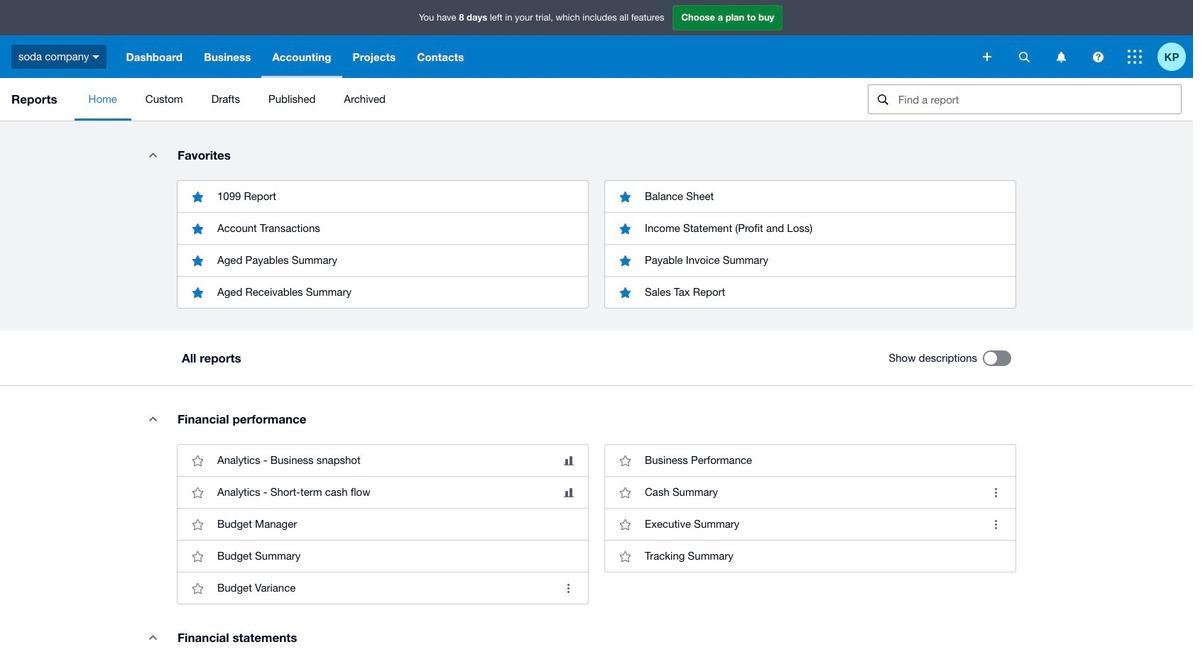 Task type: locate. For each thing, give the bounding box(es) containing it.
1 vertical spatial expand report group image
[[139, 624, 167, 652]]

2 svg image from the left
[[1093, 52, 1104, 62]]

svg image
[[1057, 52, 1066, 62], [1093, 52, 1104, 62]]

svg image
[[1128, 50, 1142, 64], [1019, 52, 1030, 62], [983, 53, 992, 61], [93, 55, 100, 59]]

expand report group image
[[139, 141, 167, 169]]

remove favorite image
[[183, 183, 212, 211], [611, 183, 639, 211], [183, 215, 212, 243], [611, 215, 639, 243], [183, 246, 212, 275], [611, 246, 639, 275]]

favorite image
[[183, 447, 212, 475], [611, 447, 639, 475], [183, 479, 212, 507], [611, 511, 639, 539], [611, 543, 639, 571], [183, 575, 212, 603]]

menu
[[74, 78, 857, 121]]

None field
[[868, 85, 1182, 114]]

banner
[[0, 0, 1193, 78]]

expand report group image
[[139, 405, 167, 433], [139, 624, 167, 652]]

1 svg image from the left
[[1057, 52, 1066, 62]]

0 horizontal spatial svg image
[[1057, 52, 1066, 62]]

0 horizontal spatial remove favorite image
[[183, 278, 212, 307]]

2 expand report group image from the top
[[139, 624, 167, 652]]

favorite image
[[611, 479, 639, 507], [183, 511, 212, 539], [183, 543, 212, 571]]

1 horizontal spatial remove favorite image
[[611, 278, 639, 307]]

0 vertical spatial expand report group image
[[139, 405, 167, 433]]

1 remove favorite image from the left
[[183, 278, 212, 307]]

remove favorite image
[[183, 278, 212, 307], [611, 278, 639, 307]]

1 horizontal spatial svg image
[[1093, 52, 1104, 62]]



Task type: describe. For each thing, give the bounding box(es) containing it.
more options image
[[554, 575, 582, 603]]

2 vertical spatial favorite image
[[183, 543, 212, 571]]

Find a report text field
[[897, 85, 1181, 114]]

1 vertical spatial favorite image
[[183, 511, 212, 539]]

0 vertical spatial favorite image
[[611, 479, 639, 507]]

2 remove favorite image from the left
[[611, 278, 639, 307]]

1 expand report group image from the top
[[139, 405, 167, 433]]



Task type: vqa. For each thing, say whether or not it's contained in the screenshot.
Icy inside popup button
no



